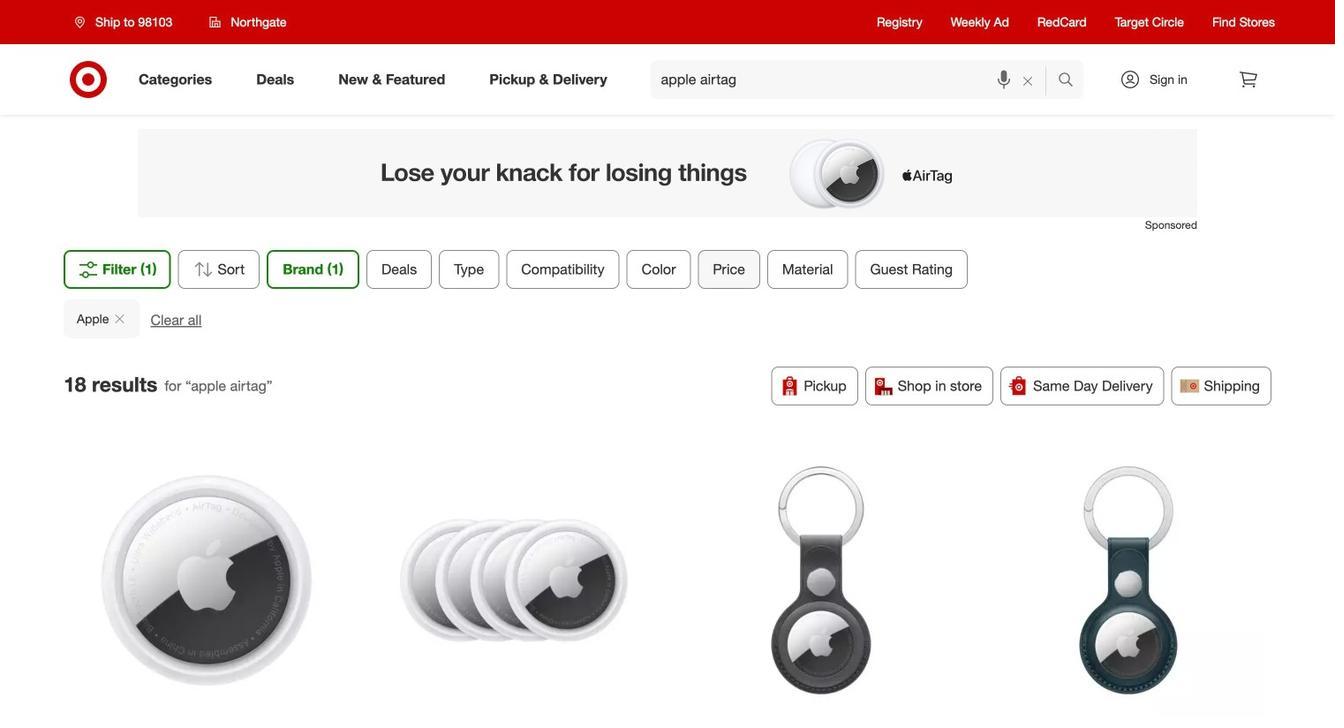 Task type: describe. For each thing, give the bounding box(es) containing it.
What can we help you find? suggestions appear below search field
[[651, 60, 1063, 99]]

advertisement element
[[138, 129, 1198, 217]]



Task type: vqa. For each thing, say whether or not it's contained in the screenshot.
APPLE AIRTAG FINEWOVEN KEY RING "image"
yes



Task type: locate. For each thing, give the bounding box(es) containing it.
apple airtag finewoven key ring image
[[685, 444, 958, 717], [685, 444, 958, 717]]

apple airtag (4 pack) image
[[378, 444, 651, 717], [378, 444, 651, 717]]

apple airtag leather key ring image
[[993, 444, 1266, 717]]

apple airtag (1 pack) image
[[70, 444, 343, 717], [70, 444, 343, 717]]



